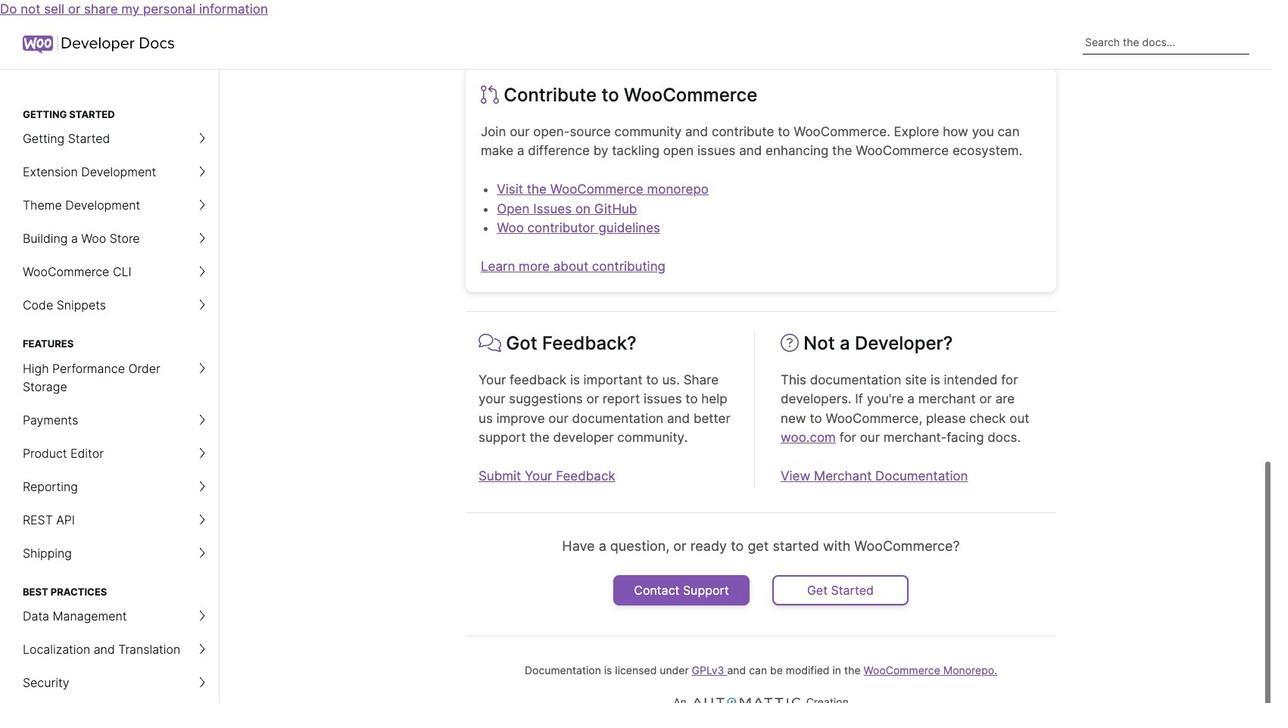 Task type: locate. For each thing, give the bounding box(es) containing it.
light image
[[481, 85, 499, 103], [479, 334, 501, 352], [781, 334, 799, 352]]

None search field
[[1083, 31, 1249, 54]]



Task type: describe. For each thing, give the bounding box(es) containing it.
search search field
[[1083, 31, 1249, 54]]



Task type: vqa. For each thing, say whether or not it's contained in the screenshot.
search search field
yes



